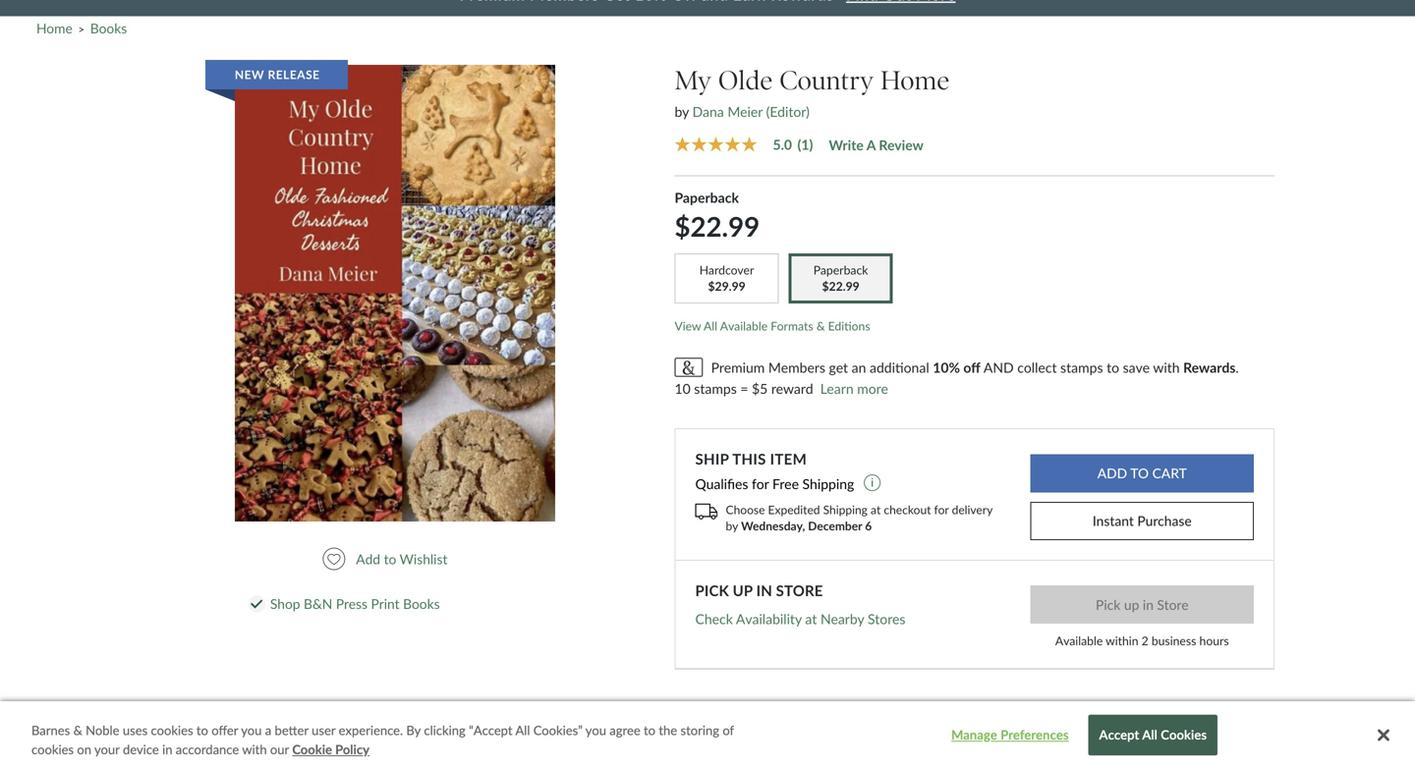 Task type: locate. For each thing, give the bounding box(es) containing it.
wishlist
[[400, 551, 448, 568]]

(editor)
[[766, 103, 810, 120]]

0 vertical spatial stamps
[[1061, 359, 1103, 376]]

1 horizontal spatial you
[[586, 723, 606, 739]]

1 vertical spatial &
[[73, 723, 82, 739]]

1 horizontal spatial home
[[881, 64, 950, 96]]

1 vertical spatial books
[[403, 596, 440, 612]]

1 vertical spatial stamps
[[694, 380, 737, 397]]

0 vertical spatial for
[[752, 476, 769, 492]]

check availability at nearby stores link
[[695, 611, 906, 628]]

None submit
[[1031, 454, 1254, 493], [1031, 586, 1254, 624], [1031, 454, 1254, 493], [1031, 586, 1254, 624]]

barnes
[[31, 723, 70, 739]]

1 vertical spatial shipping
[[823, 503, 868, 517]]

home
[[36, 20, 73, 37], [881, 64, 950, 96]]

(1)
[[798, 136, 813, 153]]

my
[[675, 64, 712, 96]]

shipping
[[803, 476, 854, 492], [823, 503, 868, 517]]

a
[[867, 137, 876, 153], [265, 723, 271, 739]]

0 horizontal spatial at
[[805, 611, 817, 628]]

1 horizontal spatial by
[[726, 519, 738, 533]]

0 horizontal spatial by
[[675, 103, 689, 120]]

my olde country home image
[[235, 65, 555, 522]]

by left dana
[[675, 103, 689, 120]]

by
[[406, 723, 421, 739]]

ship this item qualifies for free shipping
[[695, 450, 858, 492]]

barnes & noble uses cookies to offer you a better user experience. by clicking "accept all cookies" you agree to the storing of cookies on your device in accordance with our
[[31, 723, 734, 758]]

checkout
[[884, 503, 931, 517]]

with left the our
[[242, 742, 267, 758]]

& up on
[[73, 723, 82, 739]]

a right write
[[867, 137, 876, 153]]

0 horizontal spatial you
[[241, 723, 262, 739]]

books right print
[[403, 596, 440, 612]]

shipping inside choose expedited shipping at checkout for delivery by
[[823, 503, 868, 517]]

1 horizontal spatial a
[[867, 137, 876, 153]]

all right 'accept'
[[1142, 728, 1158, 743]]

1 vertical spatial at
[[805, 611, 817, 628]]

$29.99
[[708, 279, 746, 293]]

0 horizontal spatial all
[[515, 723, 530, 739]]

premium members get an additional 10% off and collect stamps to save with rewards . 10 stamps = $5 reward learn more
[[675, 359, 1239, 397]]

1 vertical spatial home
[[881, 64, 950, 96]]

your
[[94, 742, 120, 758]]

0 vertical spatial by
[[675, 103, 689, 120]]

accept all cookies button
[[1089, 715, 1218, 756]]

save
[[1123, 359, 1150, 376]]

add
[[356, 551, 380, 568]]

all right "accept on the left bottom of the page
[[515, 723, 530, 739]]

with
[[1153, 359, 1180, 376], [242, 742, 267, 758]]

at down store at the right of page
[[805, 611, 817, 628]]

storing
[[681, 723, 719, 739]]

country
[[780, 64, 874, 96]]

for left free
[[752, 476, 769, 492]]

wednesday, december 6
[[741, 519, 872, 533]]

1 vertical spatial with
[[242, 742, 267, 758]]

view
[[675, 319, 701, 333]]

0 horizontal spatial &
[[73, 723, 82, 739]]

0 vertical spatial cookies
[[151, 723, 193, 739]]

"accept
[[469, 723, 513, 739]]

0 horizontal spatial books
[[90, 20, 127, 37]]

1 horizontal spatial all
[[704, 319, 718, 333]]

pick
[[695, 582, 729, 600]]

privacy alert dialog
[[0, 702, 1415, 770]]

10
[[675, 380, 691, 397]]

by down choose
[[726, 519, 738, 533]]

2 horizontal spatial all
[[1142, 728, 1158, 743]]

0 vertical spatial home
[[36, 20, 73, 37]]

0 vertical spatial with
[[1153, 359, 1180, 376]]

check availability at nearby stores
[[695, 611, 906, 628]]

all for view
[[704, 319, 718, 333]]

home up review
[[881, 64, 950, 96]]

olde
[[718, 64, 773, 96]]

on
[[77, 742, 91, 758]]

0 horizontal spatial stamps
[[694, 380, 737, 397]]

shop
[[270, 596, 300, 612]]

stamps left =
[[694, 380, 737, 397]]

1 horizontal spatial at
[[871, 503, 881, 517]]

check image
[[251, 600, 263, 609]]

1 horizontal spatial with
[[1153, 359, 1180, 376]]

0 vertical spatial books
[[90, 20, 127, 37]]

up
[[733, 582, 753, 600]]

a up the our
[[265, 723, 271, 739]]

5.0
[[773, 136, 792, 153]]

accept all cookies
[[1099, 728, 1207, 743]]

uses
[[123, 723, 148, 739]]

1 vertical spatial available
[[1055, 634, 1103, 648]]

at up 6
[[871, 503, 881, 517]]

available up premium
[[720, 319, 768, 333]]

0 horizontal spatial a
[[265, 723, 271, 739]]

at
[[871, 503, 881, 517], [805, 611, 817, 628]]

and
[[984, 359, 1014, 376]]

books right home link
[[90, 20, 127, 37]]

you right offer at the bottom left
[[241, 723, 262, 739]]

a inside barnes & noble uses cookies to offer you a better user experience. by clicking "accept all cookies" you agree to the storing of cookies on your device in accordance with our
[[265, 723, 271, 739]]

by inside choose expedited shipping at checkout for delivery by
[[726, 519, 738, 533]]

to right add
[[384, 551, 396, 568]]

write
[[829, 137, 864, 153]]

with inside barnes & noble uses cookies to offer you a better user experience. by clicking "accept all cookies" you agree to the storing of cookies on your device in accordance with our
[[242, 742, 267, 758]]

0 horizontal spatial for
[[752, 476, 769, 492]]

1 horizontal spatial &
[[817, 319, 825, 333]]

you
[[241, 723, 262, 739], [586, 723, 606, 739]]

nearby stores
[[821, 611, 906, 628]]

& left "editions"
[[817, 319, 825, 333]]

10%
[[933, 359, 960, 376]]

all inside barnes & noble uses cookies to offer you a better user experience. by clicking "accept all cookies" you agree to the storing of cookies on your device in accordance with our
[[515, 723, 530, 739]]

in
[[756, 582, 772, 600]]

business hours
[[1152, 634, 1229, 648]]

with right save
[[1153, 359, 1180, 376]]

1 vertical spatial for
[[934, 503, 949, 517]]

all inside button
[[1142, 728, 1158, 743]]

view all available formats & editions
[[675, 319, 870, 333]]

by
[[675, 103, 689, 120], [726, 519, 738, 533]]

1 horizontal spatial stamps
[[1061, 359, 1103, 376]]

for inside choose expedited shipping at checkout for delivery by
[[934, 503, 949, 517]]

cookies
[[1161, 728, 1207, 743]]

stamps right collect
[[1061, 359, 1103, 376]]

within
[[1106, 634, 1139, 648]]

cookie policy link
[[292, 741, 370, 760]]

experience.
[[339, 723, 403, 739]]

rewards
[[1184, 359, 1236, 376]]

1 vertical spatial a
[[265, 723, 271, 739]]

you left 'agree'
[[586, 723, 606, 739]]

1 horizontal spatial for
[[934, 503, 949, 517]]

cookies down barnes
[[31, 742, 74, 758]]

available left within
[[1055, 634, 1103, 648]]

0 vertical spatial a
[[867, 137, 876, 153]]

december
[[808, 519, 862, 533]]

0 vertical spatial at
[[871, 503, 881, 517]]

manage preferences
[[952, 728, 1069, 743]]

$5
[[752, 380, 768, 397]]

1 horizontal spatial available
[[1055, 634, 1103, 648]]

0 horizontal spatial available
[[720, 319, 768, 333]]

1 horizontal spatial books
[[403, 596, 440, 612]]

cookies
[[151, 723, 193, 739], [31, 742, 74, 758]]

home inside my olde country home by dana meier (editor)
[[881, 64, 950, 96]]

cookies up in
[[151, 723, 193, 739]]

instant purchase button
[[1031, 502, 1254, 541]]

1 vertical spatial by
[[726, 519, 738, 533]]

0 vertical spatial &
[[817, 319, 825, 333]]

to
[[1107, 359, 1120, 376], [384, 551, 396, 568], [196, 723, 208, 739], [644, 723, 656, 739]]

books
[[90, 20, 127, 37], [403, 596, 440, 612]]

home left books link
[[36, 20, 73, 37]]

0 vertical spatial shipping
[[803, 476, 854, 492]]

to left save
[[1107, 359, 1120, 376]]

0 horizontal spatial with
[[242, 742, 267, 758]]

for left delivery
[[934, 503, 949, 517]]

all right view
[[704, 319, 718, 333]]

1 you from the left
[[241, 723, 262, 739]]

our
[[270, 742, 289, 758]]

0 horizontal spatial cookies
[[31, 742, 74, 758]]

device
[[123, 742, 159, 758]]

expedited
[[768, 503, 820, 517]]

review
[[879, 137, 924, 153]]

choose expedited shipping at checkout for delivery by
[[726, 503, 993, 533]]



Task type: vqa. For each thing, say whether or not it's contained in the screenshot.
Add
yes



Task type: describe. For each thing, give the bounding box(es) containing it.
5.0 (1)
[[773, 136, 813, 153]]

meier
[[728, 103, 763, 120]]

cookie policy
[[292, 742, 370, 758]]

hardcover
[[700, 263, 754, 277]]

more
[[857, 380, 888, 397]]

purchase
[[1138, 513, 1192, 529]]

paperback
[[675, 189, 739, 206]]

availability
[[736, 611, 802, 628]]

new release link
[[206, 60, 555, 522]]

formats
[[771, 319, 814, 333]]

shipping inside ship this item qualifies for free shipping
[[803, 476, 854, 492]]

b&n
[[304, 596, 333, 612]]

premium
[[711, 359, 765, 376]]

cookie
[[292, 742, 332, 758]]

item
[[770, 450, 807, 468]]

2 you from the left
[[586, 723, 606, 739]]

shop b&n press print books
[[270, 596, 440, 612]]

off
[[964, 359, 981, 376]]

print
[[371, 596, 400, 612]]

write a review
[[829, 137, 924, 153]]

reward
[[771, 380, 813, 397]]

choose
[[726, 503, 765, 517]]

check
[[695, 611, 733, 628]]

1 vertical spatial cookies
[[31, 742, 74, 758]]

=
[[740, 380, 748, 397]]

.
[[1236, 359, 1239, 376]]

at inside choose expedited shipping at checkout for delivery by
[[871, 503, 881, 517]]

editions
[[828, 319, 870, 333]]

release
[[268, 67, 320, 82]]

manage preferences button
[[949, 716, 1072, 755]]

manage
[[952, 728, 998, 743]]

all for accept
[[1142, 728, 1158, 743]]

delivery
[[952, 503, 993, 517]]

qualifies
[[695, 476, 748, 492]]

ship
[[695, 450, 729, 468]]

better
[[275, 723, 308, 739]]

0 horizontal spatial home
[[36, 20, 73, 37]]

accordance
[[176, 742, 239, 758]]

dana meier (editor) link
[[693, 103, 810, 120]]

2
[[1142, 634, 1149, 648]]

store
[[776, 582, 823, 600]]

free
[[773, 476, 799, 492]]

new release
[[235, 67, 320, 82]]

learn
[[820, 380, 854, 397]]

wednesday,
[[741, 519, 805, 533]]

press
[[336, 596, 368, 612]]

new
[[235, 67, 264, 82]]

policy
[[335, 742, 370, 758]]

view all available formats & editions link
[[675, 319, 870, 333]]

to left the
[[644, 723, 656, 739]]

6
[[865, 519, 872, 533]]

$22.99
[[675, 210, 760, 243]]

1 horizontal spatial cookies
[[151, 723, 193, 739]]

& inside barnes & noble uses cookies to offer you a better user experience. by clicking "accept all cookies" you agree to the storing of cookies on your device in accordance with our
[[73, 723, 82, 739]]

in
[[162, 742, 172, 758]]

this
[[732, 450, 766, 468]]

the
[[659, 723, 677, 739]]

accept
[[1099, 728, 1140, 743]]

books link
[[90, 20, 127, 37]]

home link
[[36, 20, 73, 37]]

add to wishlist link
[[322, 548, 456, 571]]

hardcover $29.99
[[700, 263, 754, 293]]

preferences
[[1001, 728, 1069, 743]]

pick up in store
[[695, 582, 823, 600]]

shop b&n press print books link
[[270, 596, 440, 613]]

offer
[[212, 723, 238, 739]]

to up accordance
[[196, 723, 208, 739]]

learn more link
[[820, 378, 888, 400]]

collect
[[1018, 359, 1057, 376]]

clicking
[[424, 723, 466, 739]]

write a review button
[[829, 137, 924, 153]]

0 vertical spatial available
[[720, 319, 768, 333]]

add to wishlist
[[356, 551, 448, 568]]

my olde country home by dana meier (editor)
[[675, 64, 950, 120]]

members
[[769, 359, 826, 376]]

get
[[829, 359, 848, 376]]

dana
[[693, 103, 724, 120]]

for inside ship this item qualifies for free shipping
[[752, 476, 769, 492]]

additional
[[870, 359, 929, 376]]

by inside my olde country home by dana meier (editor)
[[675, 103, 689, 120]]

to inside premium members get an additional 10% off and collect stamps to save with rewards . 10 stamps = $5 reward learn more
[[1107, 359, 1120, 376]]

an
[[852, 359, 866, 376]]

with inside premium members get an additional 10% off and collect stamps to save with rewards . 10 stamps = $5 reward learn more
[[1153, 359, 1180, 376]]



